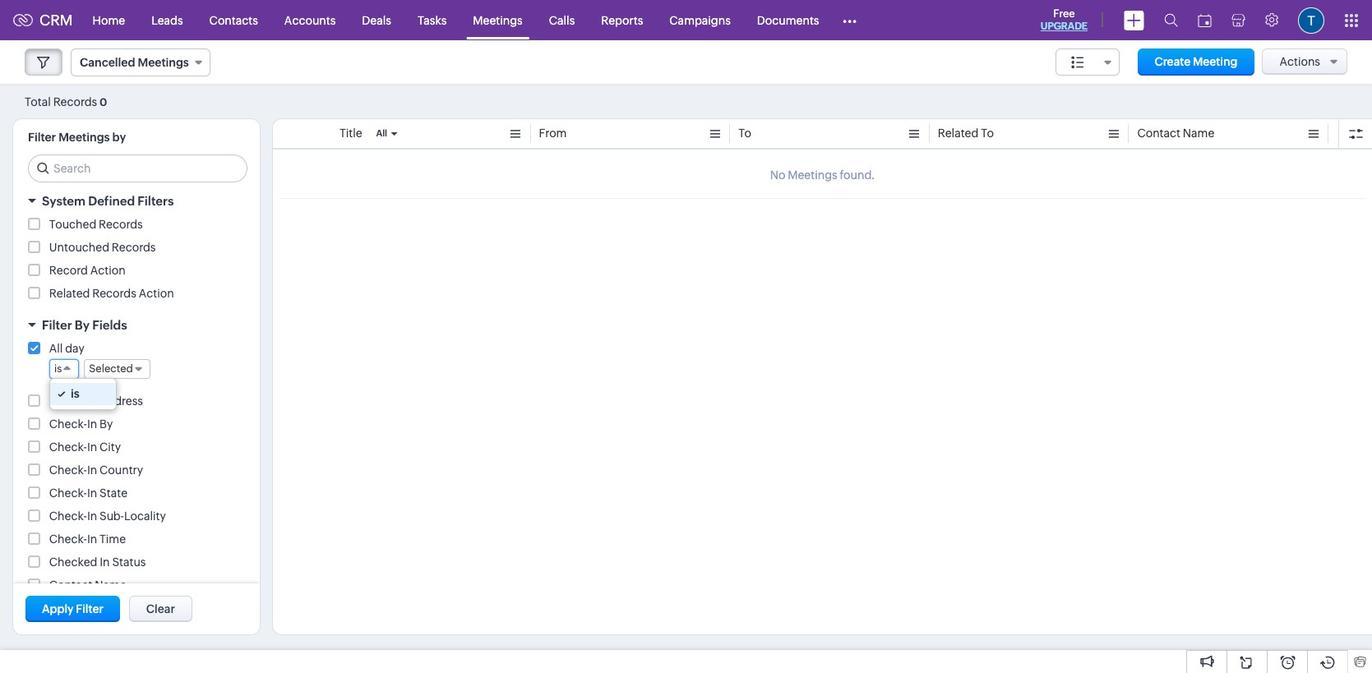 Task type: vqa. For each thing, say whether or not it's contained in the screenshot.
is field
yes



Task type: describe. For each thing, give the bounding box(es) containing it.
1 to from the left
[[738, 127, 751, 140]]

crm link
[[13, 12, 73, 29]]

accounts
[[284, 14, 336, 27]]

in for sub-
[[87, 510, 97, 523]]

in for address
[[87, 395, 97, 408]]

city
[[100, 441, 121, 454]]

0 vertical spatial contact
[[1137, 127, 1180, 140]]

1 vertical spatial action
[[139, 287, 174, 300]]

accounts link
[[271, 0, 349, 40]]

is option
[[50, 383, 116, 405]]

total records 0
[[25, 95, 107, 108]]

records for touched
[[99, 218, 143, 231]]

address
[[100, 395, 143, 408]]

0 horizontal spatial meetings
[[59, 131, 110, 144]]

all day
[[49, 342, 85, 355]]

clear
[[146, 603, 175, 616]]

touched
[[49, 218, 96, 231]]

check-in sub-locality
[[49, 510, 166, 523]]

check- for check-in by
[[49, 418, 87, 431]]

filter for filter meetings by
[[28, 131, 56, 144]]

title
[[340, 127, 362, 140]]

free
[[1053, 7, 1075, 20]]

records for untouched
[[112, 241, 156, 254]]

filter inside button
[[76, 603, 103, 616]]

home
[[93, 14, 125, 27]]

touched records
[[49, 218, 143, 231]]

free upgrade
[[1041, 7, 1088, 32]]

records for related
[[92, 287, 136, 300]]

check- for check-in city
[[49, 441, 87, 454]]

filter for filter by fields
[[42, 318, 72, 332]]

in for time
[[87, 533, 97, 546]]

checked
[[49, 556, 97, 569]]

apply filter
[[42, 603, 103, 616]]

all for all
[[376, 128, 387, 138]]

apply filter button
[[25, 596, 120, 622]]

meeting
[[1193, 55, 1238, 68]]

system defined filters
[[42, 194, 174, 208]]

from
[[539, 127, 567, 140]]

tasks
[[418, 14, 447, 27]]

in for state
[[87, 487, 97, 500]]

meetings link
[[460, 0, 536, 40]]

check- for check-in sub-locality
[[49, 510, 87, 523]]

locality
[[124, 510, 166, 523]]

crm
[[39, 12, 73, 29]]

campaigns
[[669, 14, 731, 27]]

in for by
[[87, 418, 97, 431]]

2 to from the left
[[981, 127, 994, 140]]

checked in status
[[49, 556, 146, 569]]

check- for check-in address
[[49, 395, 87, 408]]

day
[[65, 342, 85, 355]]

filters
[[138, 194, 174, 208]]

tasks link
[[404, 0, 460, 40]]

actions
[[1279, 55, 1320, 68]]

check- for check-in state
[[49, 487, 87, 500]]

contacts link
[[196, 0, 271, 40]]



Task type: locate. For each thing, give the bounding box(es) containing it.
filter meetings by
[[28, 131, 126, 144]]

0 vertical spatial contact name
[[1137, 127, 1214, 140]]

is for is field
[[54, 363, 62, 375]]

check- down check-in country
[[49, 487, 87, 500]]

is
[[54, 363, 62, 375], [71, 387, 80, 400]]

contact name down create
[[1137, 127, 1214, 140]]

check- up check-in city
[[49, 418, 87, 431]]

in left the status
[[100, 556, 110, 569]]

5 check- from the top
[[49, 487, 87, 500]]

is for is list box on the bottom left of page
[[71, 387, 80, 400]]

untouched records
[[49, 241, 156, 254]]

1 horizontal spatial action
[[139, 287, 174, 300]]

calls
[[549, 14, 575, 27]]

1 horizontal spatial meetings
[[473, 14, 523, 27]]

in for status
[[100, 556, 110, 569]]

contact name
[[1137, 127, 1214, 140], [49, 579, 126, 592]]

1 vertical spatial meetings
[[59, 131, 110, 144]]

1 check- from the top
[[49, 395, 87, 408]]

0
[[100, 96, 107, 108]]

is down 'all day'
[[54, 363, 62, 375]]

0 horizontal spatial name
[[95, 579, 126, 592]]

filter inside dropdown button
[[42, 318, 72, 332]]

1 horizontal spatial to
[[981, 127, 994, 140]]

system defined filters button
[[13, 187, 260, 215]]

1 horizontal spatial by
[[100, 418, 113, 431]]

1 vertical spatial by
[[100, 418, 113, 431]]

0 vertical spatial is
[[54, 363, 62, 375]]

check-
[[49, 395, 87, 408], [49, 418, 87, 431], [49, 441, 87, 454], [49, 464, 87, 477], [49, 487, 87, 500], [49, 510, 87, 523], [49, 533, 87, 546]]

1 horizontal spatial name
[[1183, 127, 1214, 140]]

records up fields
[[92, 287, 136, 300]]

0 horizontal spatial to
[[738, 127, 751, 140]]

time
[[100, 533, 126, 546]]

filter
[[28, 131, 56, 144], [42, 318, 72, 332], [76, 603, 103, 616]]

filter by fields
[[42, 318, 127, 332]]

0 horizontal spatial contact name
[[49, 579, 126, 592]]

create meeting
[[1155, 55, 1238, 68]]

reports link
[[588, 0, 656, 40]]

1 horizontal spatial all
[[376, 128, 387, 138]]

1 vertical spatial contact
[[49, 579, 92, 592]]

check- up check-in by
[[49, 395, 87, 408]]

records left 0
[[53, 95, 97, 108]]

check- for check-in country
[[49, 464, 87, 477]]

total
[[25, 95, 51, 108]]

7 check- from the top
[[49, 533, 87, 546]]

1 vertical spatial contact name
[[49, 579, 126, 592]]

record action
[[49, 264, 125, 277]]

check-in country
[[49, 464, 143, 477]]

check- for check-in time
[[49, 533, 87, 546]]

filter right 'apply'
[[76, 603, 103, 616]]

defined
[[88, 194, 135, 208]]

0 vertical spatial filter
[[28, 131, 56, 144]]

filter by fields button
[[13, 311, 260, 340]]

in left 'time'
[[87, 533, 97, 546]]

0 vertical spatial all
[[376, 128, 387, 138]]

all for all day
[[49, 342, 63, 355]]

6 check- from the top
[[49, 510, 87, 523]]

0 vertical spatial name
[[1183, 127, 1214, 140]]

1 horizontal spatial related
[[938, 127, 979, 140]]

records down the defined
[[99, 218, 143, 231]]

in left city
[[87, 441, 97, 454]]

in up check-in by
[[87, 395, 97, 408]]

deals link
[[349, 0, 404, 40]]

check-in time
[[49, 533, 126, 546]]

2 vertical spatial filter
[[76, 603, 103, 616]]

in for country
[[87, 464, 97, 477]]

reports
[[601, 14, 643, 27]]

name down checked in status
[[95, 579, 126, 592]]

contacts
[[209, 14, 258, 27]]

by up day
[[75, 318, 90, 332]]

1 horizontal spatial is
[[71, 387, 80, 400]]

0 horizontal spatial is
[[54, 363, 62, 375]]

related to
[[938, 127, 994, 140]]

to
[[738, 127, 751, 140], [981, 127, 994, 140]]

4 check- from the top
[[49, 464, 87, 477]]

is down is field
[[71, 387, 80, 400]]

is inside is field
[[54, 363, 62, 375]]

1 vertical spatial filter
[[42, 318, 72, 332]]

check-in city
[[49, 441, 121, 454]]

by up city
[[100, 418, 113, 431]]

is inside is option
[[71, 387, 80, 400]]

leads link
[[138, 0, 196, 40]]

record
[[49, 264, 88, 277]]

home link
[[79, 0, 138, 40]]

name
[[1183, 127, 1214, 140], [95, 579, 126, 592]]

contact down create
[[1137, 127, 1180, 140]]

contact down checked
[[49, 579, 92, 592]]

1 vertical spatial all
[[49, 342, 63, 355]]

1 vertical spatial is
[[71, 387, 80, 400]]

upgrade
[[1041, 21, 1088, 32]]

name down the create meeting button
[[1183, 127, 1214, 140]]

related
[[938, 127, 979, 140], [49, 287, 90, 300]]

0 vertical spatial meetings
[[473, 14, 523, 27]]

state
[[100, 487, 127, 500]]

untouched
[[49, 241, 109, 254]]

related for related records action
[[49, 287, 90, 300]]

create meeting button
[[1138, 49, 1254, 76]]

in
[[87, 395, 97, 408], [87, 418, 97, 431], [87, 441, 97, 454], [87, 464, 97, 477], [87, 487, 97, 500], [87, 510, 97, 523], [87, 533, 97, 546], [100, 556, 110, 569]]

meetings left by
[[59, 131, 110, 144]]

in left state
[[87, 487, 97, 500]]

calls link
[[536, 0, 588, 40]]

all left day
[[49, 342, 63, 355]]

sub-
[[100, 510, 124, 523]]

0 vertical spatial by
[[75, 318, 90, 332]]

0 horizontal spatial action
[[90, 264, 125, 277]]

records
[[53, 95, 97, 108], [99, 218, 143, 231], [112, 241, 156, 254], [92, 287, 136, 300]]

0 horizontal spatial related
[[49, 287, 90, 300]]

fields
[[92, 318, 127, 332]]

1 vertical spatial related
[[49, 287, 90, 300]]

in for city
[[87, 441, 97, 454]]

related for related to
[[938, 127, 979, 140]]

check- down check-in by
[[49, 441, 87, 454]]

all
[[376, 128, 387, 138], [49, 342, 63, 355]]

in left sub-
[[87, 510, 97, 523]]

leads
[[151, 14, 183, 27]]

2 check- from the top
[[49, 418, 87, 431]]

records for total
[[53, 95, 97, 108]]

in down the 'check-in address'
[[87, 418, 97, 431]]

action up filter by fields dropdown button
[[139, 287, 174, 300]]

is field
[[49, 359, 79, 379]]

check-in state
[[49, 487, 127, 500]]

1 horizontal spatial contact
[[1137, 127, 1180, 140]]

by
[[112, 131, 126, 144]]

check- up check-in time
[[49, 510, 87, 523]]

0 horizontal spatial contact
[[49, 579, 92, 592]]

records down touched records
[[112, 241, 156, 254]]

filter down total
[[28, 131, 56, 144]]

0 vertical spatial related
[[938, 127, 979, 140]]

documents
[[757, 14, 819, 27]]

action up related records action
[[90, 264, 125, 277]]

create
[[1155, 55, 1191, 68]]

contact
[[1137, 127, 1180, 140], [49, 579, 92, 592]]

status
[[112, 556, 146, 569]]

is list box
[[50, 379, 116, 409]]

check- up checked
[[49, 533, 87, 546]]

contact name down checked in status
[[49, 579, 126, 592]]

documents link
[[744, 0, 832, 40]]

by
[[75, 318, 90, 332], [100, 418, 113, 431]]

all right title
[[376, 128, 387, 138]]

0 horizontal spatial by
[[75, 318, 90, 332]]

1 vertical spatial name
[[95, 579, 126, 592]]

in up check-in state
[[87, 464, 97, 477]]

meetings
[[473, 14, 523, 27], [59, 131, 110, 144]]

3 check- from the top
[[49, 441, 87, 454]]

check-in by
[[49, 418, 113, 431]]

campaigns link
[[656, 0, 744, 40]]

related records action
[[49, 287, 174, 300]]

meetings left calls at the top
[[473, 14, 523, 27]]

1 horizontal spatial contact name
[[1137, 127, 1214, 140]]

action
[[90, 264, 125, 277], [139, 287, 174, 300]]

filter up 'all day'
[[42, 318, 72, 332]]

check- down check-in city
[[49, 464, 87, 477]]

0 vertical spatial action
[[90, 264, 125, 277]]

country
[[100, 464, 143, 477]]

deals
[[362, 14, 391, 27]]

Search text field
[[29, 155, 247, 182]]

by inside filter by fields dropdown button
[[75, 318, 90, 332]]

check-in address
[[49, 395, 143, 408]]

system
[[42, 194, 85, 208]]

0 horizontal spatial all
[[49, 342, 63, 355]]

apply
[[42, 603, 74, 616]]



